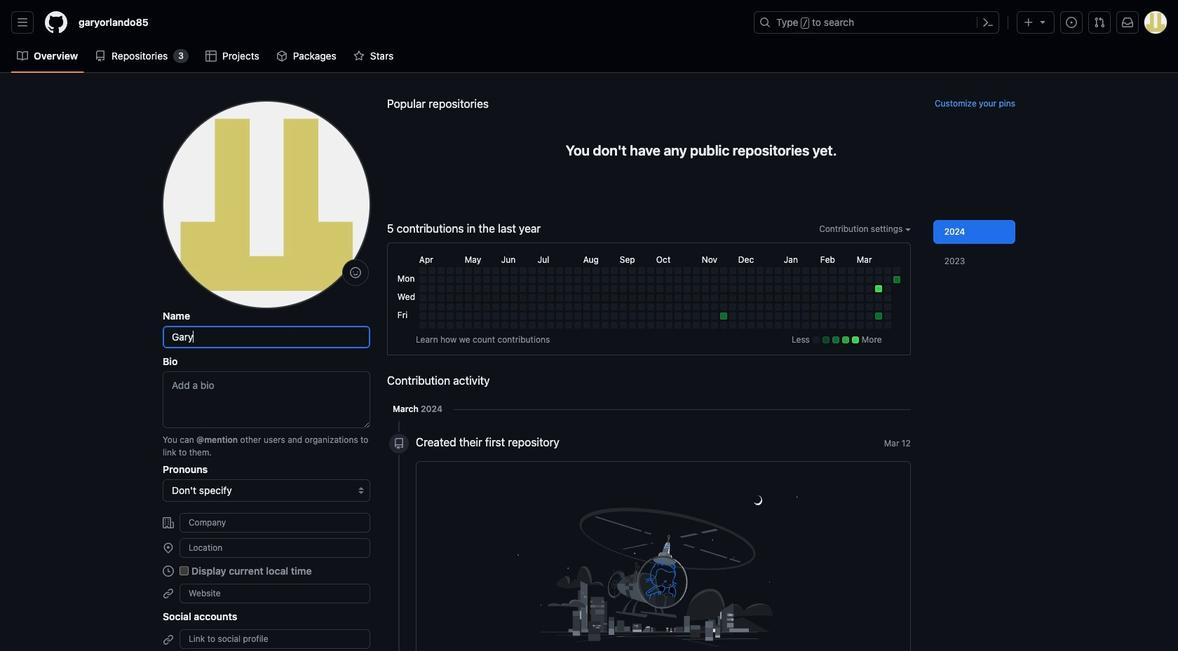 Task type: vqa. For each thing, say whether or not it's contained in the screenshot.
third dot fill icon from the bottom of the Explore element
no



Task type: describe. For each thing, give the bounding box(es) containing it.
homepage image
[[45, 11, 67, 34]]

Link to social profile text field
[[180, 630, 370, 649]]

Company field
[[180, 513, 370, 533]]

repo image
[[95, 51, 106, 62]]

repo image
[[393, 438, 405, 450]]

change your avatar image
[[163, 101, 370, 309]]

notifications image
[[1122, 17, 1133, 28]]

location image
[[163, 543, 174, 554]]

link image
[[163, 588, 174, 600]]

Website field
[[180, 584, 370, 604]]



Task type: locate. For each thing, give the bounding box(es) containing it.
Add a bio text field
[[163, 372, 370, 429]]

book image
[[17, 51, 28, 62]]

package image
[[276, 51, 287, 62]]

cell
[[419, 267, 426, 274], [428, 267, 435, 274], [438, 267, 445, 274], [447, 267, 454, 274], [456, 267, 463, 274], [465, 267, 472, 274], [474, 267, 481, 274], [483, 267, 490, 274], [492, 267, 499, 274], [501, 267, 508, 274], [510, 267, 518, 274], [520, 267, 527, 274], [529, 267, 536, 274], [538, 267, 545, 274], [547, 267, 554, 274], [556, 267, 563, 274], [565, 267, 572, 274], [574, 267, 581, 274], [583, 267, 590, 274], [593, 267, 600, 274], [602, 267, 609, 274], [611, 267, 618, 274], [620, 267, 627, 274], [629, 267, 636, 274], [638, 267, 645, 274], [647, 267, 654, 274], [656, 267, 663, 274], [666, 267, 673, 274], [675, 267, 682, 274], [684, 267, 691, 274], [693, 267, 700, 274], [702, 267, 709, 274], [711, 267, 718, 274], [720, 267, 727, 274], [729, 267, 736, 274], [738, 267, 745, 274], [748, 267, 755, 274], [757, 267, 764, 274], [766, 267, 773, 274], [775, 267, 782, 274], [784, 267, 791, 274], [793, 267, 800, 274], [802, 267, 809, 274], [811, 267, 818, 274], [821, 267, 828, 274], [830, 267, 837, 274], [839, 267, 846, 274], [848, 267, 855, 274], [857, 267, 864, 274], [866, 267, 873, 274], [875, 267, 882, 274], [884, 267, 891, 274], [893, 267, 900, 274], [419, 276, 426, 283], [428, 276, 435, 283], [438, 276, 445, 283], [447, 276, 454, 283], [456, 276, 463, 283], [465, 276, 472, 283], [474, 276, 481, 283], [483, 276, 490, 283], [492, 276, 499, 283], [501, 276, 508, 283], [510, 276, 518, 283], [520, 276, 527, 283], [529, 276, 536, 283], [538, 276, 545, 283], [547, 276, 554, 283], [556, 276, 563, 283], [565, 276, 572, 283], [574, 276, 581, 283], [583, 276, 590, 283], [593, 276, 600, 283], [602, 276, 609, 283], [611, 276, 618, 283], [620, 276, 627, 283], [629, 276, 636, 283], [638, 276, 645, 283], [647, 276, 654, 283], [656, 276, 663, 283], [666, 276, 673, 283], [675, 276, 682, 283], [684, 276, 691, 283], [693, 276, 700, 283], [702, 276, 709, 283], [711, 276, 718, 283], [720, 276, 727, 283], [729, 276, 736, 283], [738, 276, 745, 283], [748, 276, 755, 283], [757, 276, 764, 283], [766, 276, 773, 283], [775, 276, 782, 283], [784, 276, 791, 283], [793, 276, 800, 283], [802, 276, 809, 283], [811, 276, 818, 283], [821, 276, 828, 283], [830, 276, 837, 283], [839, 276, 846, 283], [848, 276, 855, 283], [857, 276, 864, 283], [866, 276, 873, 283], [875, 276, 882, 283], [884, 276, 891, 283], [893, 276, 900, 283], [419, 285, 426, 292], [428, 285, 435, 292], [438, 285, 445, 292], [447, 285, 454, 292], [456, 285, 463, 292], [465, 285, 472, 292], [474, 285, 481, 292], [483, 285, 490, 292], [492, 285, 499, 292], [501, 285, 508, 292], [510, 285, 518, 292], [520, 285, 527, 292], [529, 285, 536, 292], [538, 285, 545, 292], [547, 285, 554, 292], [556, 285, 563, 292], [565, 285, 572, 292], [574, 285, 581, 292], [583, 285, 590, 292], [593, 285, 600, 292], [602, 285, 609, 292], [611, 285, 618, 292], [620, 285, 627, 292], [629, 285, 636, 292], [638, 285, 645, 292], [647, 285, 654, 292], [656, 285, 663, 292], [666, 285, 673, 292], [675, 285, 682, 292], [684, 285, 691, 292], [693, 285, 700, 292], [702, 285, 709, 292], [711, 285, 718, 292], [720, 285, 727, 292], [729, 285, 736, 292], [738, 285, 745, 292], [748, 285, 755, 292], [757, 285, 764, 292], [766, 285, 773, 292], [775, 285, 782, 292], [784, 285, 791, 292], [793, 285, 800, 292], [802, 285, 809, 292], [811, 285, 818, 292], [821, 285, 828, 292], [830, 285, 837, 292], [839, 285, 846, 292], [848, 285, 855, 292], [857, 285, 864, 292], [866, 285, 873, 292], [875, 285, 882, 292], [884, 285, 891, 292], [419, 295, 426, 302], [428, 295, 435, 302], [438, 295, 445, 302], [447, 295, 454, 302], [456, 295, 463, 302], [465, 295, 472, 302], [474, 295, 481, 302], [483, 295, 490, 302], [492, 295, 499, 302], [501, 295, 508, 302], [510, 295, 518, 302], [520, 295, 527, 302], [529, 295, 536, 302], [538, 295, 545, 302], [547, 295, 554, 302], [556, 295, 563, 302], [565, 295, 572, 302], [574, 295, 581, 302], [583, 295, 590, 302], [593, 295, 600, 302], [602, 295, 609, 302], [611, 295, 618, 302], [620, 295, 627, 302], [629, 295, 636, 302], [638, 295, 645, 302], [647, 295, 654, 302], [656, 295, 663, 302], [666, 295, 673, 302], [675, 295, 682, 302], [684, 295, 691, 302], [693, 295, 700, 302], [702, 295, 709, 302], [711, 295, 718, 302], [720, 295, 727, 302], [729, 295, 736, 302], [738, 295, 745, 302], [748, 295, 755, 302], [757, 295, 764, 302], [766, 295, 773, 302], [775, 295, 782, 302], [784, 295, 791, 302], [793, 295, 800, 302], [802, 295, 809, 302], [811, 295, 818, 302], [821, 295, 828, 302], [830, 295, 837, 302], [839, 295, 846, 302], [848, 295, 855, 302], [857, 295, 864, 302], [866, 295, 873, 302], [875, 295, 882, 302], [884, 295, 891, 302], [419, 304, 426, 311], [428, 304, 435, 311], [438, 304, 445, 311], [447, 304, 454, 311], [456, 304, 463, 311], [465, 304, 472, 311], [474, 304, 481, 311], [483, 304, 490, 311], [492, 304, 499, 311], [501, 304, 508, 311], [510, 304, 518, 311], [520, 304, 527, 311], [529, 304, 536, 311], [538, 304, 545, 311], [547, 304, 554, 311], [556, 304, 563, 311], [565, 304, 572, 311], [574, 304, 581, 311], [583, 304, 590, 311], [593, 304, 600, 311], [602, 304, 609, 311], [611, 304, 618, 311], [620, 304, 627, 311], [629, 304, 636, 311], [638, 304, 645, 311], [647, 304, 654, 311], [656, 304, 663, 311], [666, 304, 673, 311], [675, 304, 682, 311], [684, 304, 691, 311], [693, 304, 700, 311], [702, 304, 709, 311], [711, 304, 718, 311], [720, 304, 727, 311], [729, 304, 736, 311], [738, 304, 745, 311], [748, 304, 755, 311], [757, 304, 764, 311], [766, 304, 773, 311], [775, 304, 782, 311], [784, 304, 791, 311], [793, 304, 800, 311], [802, 304, 809, 311], [811, 304, 818, 311], [821, 304, 828, 311], [830, 304, 837, 311], [839, 304, 846, 311], [848, 304, 855, 311], [857, 304, 864, 311], [866, 304, 873, 311], [875, 304, 882, 311], [884, 304, 891, 311], [419, 313, 426, 320], [428, 313, 435, 320], [438, 313, 445, 320], [447, 313, 454, 320], [456, 313, 463, 320], [465, 313, 472, 320], [474, 313, 481, 320], [483, 313, 490, 320], [492, 313, 499, 320], [501, 313, 508, 320], [510, 313, 518, 320], [520, 313, 527, 320], [529, 313, 536, 320], [538, 313, 545, 320], [547, 313, 554, 320], [556, 313, 563, 320], [565, 313, 572, 320], [574, 313, 581, 320], [583, 313, 590, 320], [593, 313, 600, 320], [602, 313, 609, 320], [611, 313, 618, 320], [620, 313, 627, 320], [629, 313, 636, 320], [638, 313, 645, 320], [647, 313, 654, 320], [656, 313, 663, 320], [666, 313, 673, 320], [675, 313, 682, 320], [684, 313, 691, 320], [693, 313, 700, 320], [702, 313, 709, 320], [711, 313, 718, 320], [720, 313, 727, 320], [729, 313, 736, 320], [738, 313, 745, 320], [748, 313, 755, 320], [757, 313, 764, 320], [766, 313, 773, 320], [775, 313, 782, 320], [784, 313, 791, 320], [793, 313, 800, 320], [802, 313, 809, 320], [811, 313, 818, 320], [821, 313, 828, 320], [830, 313, 837, 320], [839, 313, 846, 320], [848, 313, 855, 320], [857, 313, 864, 320], [866, 313, 873, 320], [875, 313, 882, 320], [884, 313, 891, 320], [419, 322, 426, 329], [428, 322, 435, 329], [438, 322, 445, 329], [447, 322, 454, 329], [456, 322, 463, 329], [465, 322, 472, 329], [474, 322, 481, 329], [483, 322, 490, 329], [492, 322, 499, 329], [501, 322, 508, 329], [510, 322, 518, 329], [520, 322, 527, 329], [529, 322, 536, 329], [538, 322, 545, 329], [547, 322, 554, 329], [556, 322, 563, 329], [565, 322, 572, 329], [574, 322, 581, 329], [583, 322, 590, 329], [593, 322, 600, 329], [602, 322, 609, 329], [611, 322, 618, 329], [620, 322, 627, 329], [629, 322, 636, 329], [638, 322, 645, 329], [647, 322, 654, 329], [656, 322, 663, 329], [666, 322, 673, 329], [675, 322, 682, 329], [684, 322, 691, 329], [693, 322, 700, 329], [702, 322, 709, 329], [711, 322, 718, 329], [720, 322, 727, 329], [729, 322, 736, 329], [738, 322, 745, 329], [748, 322, 755, 329], [757, 322, 764, 329], [766, 322, 773, 329], [775, 322, 782, 329], [784, 322, 791, 329], [793, 322, 800, 329], [802, 322, 809, 329], [811, 322, 818, 329], [821, 322, 828, 329], [830, 322, 837, 329], [839, 322, 846, 329], [848, 322, 855, 329], [857, 322, 864, 329], [866, 322, 873, 329], [875, 322, 882, 329], [884, 322, 891, 329]]

smiley image
[[350, 267, 361, 278]]

Location field
[[180, 539, 370, 558]]

git pull request image
[[1094, 17, 1105, 28]]

table image
[[205, 51, 217, 62]]

triangle down image
[[1037, 16, 1049, 27]]

plus image
[[1023, 17, 1035, 28]]

clock image
[[163, 566, 174, 577]]

Name field
[[163, 326, 370, 349]]

command palette image
[[983, 17, 994, 28]]

None checkbox
[[180, 567, 189, 576]]

issue opened image
[[1066, 17, 1077, 28]]

congratulations on your first repository! image
[[488, 473, 839, 652]]

grid
[[395, 252, 903, 331]]

social account image
[[163, 634, 174, 646]]

star image
[[353, 51, 365, 62]]

organization image
[[163, 518, 174, 529]]



